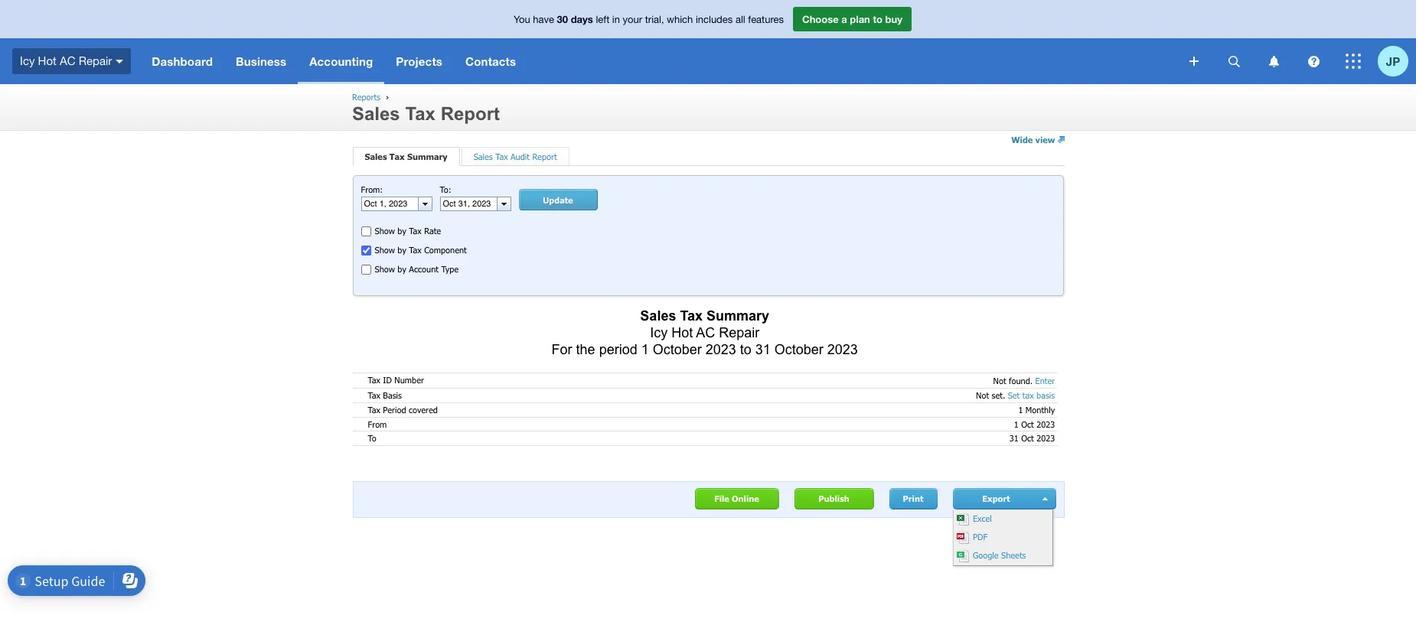 Task type: describe. For each thing, give the bounding box(es) containing it.
tax period covered
[[368, 405, 438, 415]]

not for not set. set tax basis
[[976, 391, 989, 401]]

by for show by tax component
[[398, 245, 406, 255]]

business
[[236, 54, 286, 68]]

enter link
[[1035, 376, 1055, 386]]

navigation inside banner
[[140, 38, 1179, 84]]

repair inside sales tax summary icy hot ac repair for the period 1 october 2023 to 31 october 2023
[[719, 325, 760, 340]]

30
[[557, 13, 568, 25]]

set.
[[992, 391, 1005, 401]]

from:
[[361, 184, 383, 194]]

update link
[[519, 189, 597, 210]]

1 monthly
[[1018, 405, 1055, 415]]

period
[[383, 405, 406, 415]]

type
[[441, 264, 459, 274]]

file online link
[[695, 488, 779, 510]]

have
[[533, 14, 554, 25]]

summary for sales tax summary icy hot ac repair for the period 1 october 2023 to 31 october 2023
[[707, 308, 769, 324]]

publish
[[818, 494, 850, 504]]

for
[[552, 342, 572, 357]]

print
[[903, 494, 923, 504]]

hot inside sales tax summary icy hot ac repair for the period 1 october 2023 to 31 october 2023
[[671, 325, 693, 340]]

id
[[383, 375, 392, 385]]

show by tax rate
[[375, 226, 441, 236]]

left
[[596, 14, 609, 25]]

you have 30 days left in your trial, which includes all features
[[514, 13, 784, 25]]

basis
[[383, 390, 402, 400]]

icy hot ac repair button
[[0, 38, 140, 84]]

tax id number
[[368, 375, 424, 385]]

dashboard
[[152, 54, 213, 68]]

reports › sales tax report
[[352, 92, 500, 124]]

contacts button
[[454, 38, 528, 84]]

svg image inside icy hot ac repair popup button
[[116, 60, 123, 63]]

choose
[[802, 13, 839, 25]]

trial,
[[645, 14, 664, 25]]

enter
[[1035, 376, 1055, 386]]

audit
[[511, 152, 530, 162]]

update
[[543, 195, 573, 205]]

sales for sales tax summary
[[365, 152, 387, 162]]

found.
[[1009, 376, 1033, 386]]

period
[[599, 342, 637, 357]]

pdf link
[[953, 529, 1052, 547]]

Show by Tax Component checkbox
[[361, 246, 371, 256]]

sales tax audit report
[[474, 152, 557, 162]]

to
[[368, 433, 376, 443]]

set tax basis link
[[1008, 391, 1055, 401]]

component
[[424, 245, 467, 255]]

show by tax component
[[375, 245, 467, 255]]

your
[[623, 14, 642, 25]]

Show by Tax Rate checkbox
[[361, 227, 371, 237]]

projects button
[[385, 38, 454, 84]]

show by account type
[[375, 264, 459, 274]]

covered
[[409, 405, 438, 415]]

show for show by tax component
[[375, 245, 395, 255]]

features
[[748, 14, 784, 25]]

to inside banner
[[873, 13, 883, 25]]

dashboard link
[[140, 38, 224, 84]]

31 oct 2023
[[1009, 433, 1055, 443]]

publish button
[[794, 488, 874, 510]]

by for show by account type
[[398, 264, 406, 274]]

in
[[612, 14, 620, 25]]

projects
[[396, 54, 442, 68]]

summary for sales tax summary
[[407, 152, 448, 162]]

which
[[667, 14, 693, 25]]

1 horizontal spatial 31
[[1009, 433, 1019, 443]]

report inside 'reports › sales tax report'
[[441, 103, 500, 124]]

sales for sales tax summary icy hot ac repair for the period 1 october 2023 to 31 october 2023
[[640, 308, 676, 324]]

sales tax summary link
[[365, 152, 448, 162]]

export options... image
[[1043, 498, 1049, 501]]

1 for 1 monthly
[[1018, 405, 1023, 415]]

1 for 1 oct 2023
[[1014, 419, 1019, 429]]

file
[[714, 494, 729, 504]]

ac inside popup button
[[60, 54, 75, 67]]

plan
[[850, 13, 870, 25]]

1 oct 2023
[[1014, 419, 1055, 429]]

jp button
[[1378, 38, 1416, 84]]

sheets
[[1001, 550, 1026, 560]]

not found. enter
[[993, 376, 1055, 386]]

rate
[[424, 226, 441, 236]]

tax basis
[[368, 390, 402, 400]]



Task type: vqa. For each thing, say whether or not it's contained in the screenshot.
history
no



Task type: locate. For each thing, give the bounding box(es) containing it.
0 vertical spatial repair
[[79, 54, 112, 67]]

tax
[[405, 103, 436, 124], [389, 152, 405, 162], [495, 152, 508, 162], [409, 226, 422, 236], [409, 245, 422, 255], [680, 308, 703, 324], [368, 375, 380, 385], [368, 390, 380, 400], [368, 405, 380, 415]]

1 vertical spatial icy
[[650, 325, 668, 340]]

1 vertical spatial 1
[[1018, 405, 1023, 415]]

buy
[[885, 13, 902, 25]]

1 horizontal spatial hot
[[671, 325, 693, 340]]

1 horizontal spatial not
[[993, 376, 1006, 386]]

1 vertical spatial to
[[740, 342, 751, 357]]

0 vertical spatial report
[[441, 103, 500, 124]]

oct for 1
[[1021, 419, 1034, 429]]

1 horizontal spatial ac
[[696, 325, 715, 340]]

3 show from the top
[[375, 264, 395, 274]]

tax
[[1022, 391, 1034, 401]]

sales tax audit report link
[[474, 152, 557, 162]]

2 october from the left
[[774, 342, 823, 357]]

1 vertical spatial summary
[[707, 308, 769, 324]]

0 horizontal spatial ac
[[60, 54, 75, 67]]

show right show by tax component checkbox
[[375, 245, 395, 255]]

repair
[[79, 54, 112, 67], [719, 325, 760, 340]]

icy
[[20, 54, 35, 67], [650, 325, 668, 340]]

print link
[[889, 488, 937, 510]]

banner containing jp
[[0, 0, 1416, 84]]

icy inside icy hot ac repair popup button
[[20, 54, 35, 67]]

0 vertical spatial not
[[993, 376, 1006, 386]]

repair inside popup button
[[79, 54, 112, 67]]

includes
[[696, 14, 733, 25]]

1 oct from the top
[[1021, 419, 1034, 429]]

1 horizontal spatial summary
[[707, 308, 769, 324]]

google sheets
[[970, 550, 1026, 560]]

0 horizontal spatial hot
[[38, 54, 56, 67]]

1 vertical spatial 31
[[1009, 433, 1019, 443]]

show right show by account type 'checkbox'
[[375, 264, 395, 274]]

0 vertical spatial ac
[[60, 54, 75, 67]]

None text field
[[441, 198, 496, 211]]

all
[[736, 14, 745, 25]]

0 horizontal spatial not
[[976, 391, 989, 401]]

0 vertical spatial by
[[398, 226, 406, 236]]

2 show from the top
[[375, 245, 395, 255]]

sales inside sales tax summary icy hot ac repair for the period 1 october 2023 to 31 october 2023
[[640, 308, 676, 324]]

›
[[386, 92, 389, 102]]

to inside sales tax summary icy hot ac repair for the period 1 october 2023 to 31 october 2023
[[740, 342, 751, 357]]

sales tax summary icy hot ac repair for the period 1 october 2023 to 31 october 2023
[[552, 308, 858, 357]]

0 vertical spatial oct
[[1021, 419, 1034, 429]]

not left set.
[[976, 391, 989, 401]]

show for show by account type
[[375, 264, 395, 274]]

export
[[982, 494, 1010, 504]]

1 by from the top
[[398, 226, 406, 236]]

hot
[[38, 54, 56, 67], [671, 325, 693, 340]]

1 horizontal spatial icy
[[650, 325, 668, 340]]

by up show by tax component
[[398, 226, 406, 236]]

1 horizontal spatial repair
[[719, 325, 760, 340]]

days
[[571, 13, 593, 25]]

1 right the period
[[641, 342, 649, 357]]

tax inside sales tax summary icy hot ac repair for the period 1 october 2023 to 31 october 2023
[[680, 308, 703, 324]]

banner
[[0, 0, 1416, 84]]

31 inside sales tax summary icy hot ac repair for the period 1 october 2023 to 31 october 2023
[[755, 342, 771, 357]]

1 horizontal spatial report
[[532, 152, 557, 162]]

1
[[641, 342, 649, 357], [1018, 405, 1023, 415], [1014, 419, 1019, 429]]

excel link
[[953, 511, 1052, 529]]

from
[[368, 419, 387, 429]]

1 horizontal spatial october
[[774, 342, 823, 357]]

0 vertical spatial 1
[[641, 342, 649, 357]]

a
[[841, 13, 847, 25]]

not
[[993, 376, 1006, 386], [976, 391, 989, 401]]

show right show by tax rate checkbox at the top left
[[375, 226, 395, 236]]

1 down not set. set tax basis at the right bottom of the page
[[1018, 405, 1023, 415]]

1 october from the left
[[653, 342, 702, 357]]

0 horizontal spatial to
[[740, 342, 751, 357]]

2 vertical spatial show
[[375, 264, 395, 274]]

0 horizontal spatial icy
[[20, 54, 35, 67]]

2 vertical spatial 1
[[1014, 419, 1019, 429]]

svg image
[[1346, 54, 1361, 69], [1228, 55, 1240, 67], [1308, 55, 1319, 67], [1189, 57, 1199, 66], [116, 60, 123, 63]]

1 vertical spatial show
[[375, 245, 395, 255]]

0 vertical spatial 31
[[755, 342, 771, 357]]

0 vertical spatial show
[[375, 226, 395, 236]]

1 show from the top
[[375, 226, 395, 236]]

report down contacts dropdown button
[[441, 103, 500, 124]]

31
[[755, 342, 771, 357], [1009, 433, 1019, 443]]

1 inside sales tax summary icy hot ac repair for the period 1 october 2023 to 31 october 2023
[[641, 342, 649, 357]]

pdf
[[970, 532, 988, 542]]

reports
[[352, 92, 380, 102]]

contacts
[[465, 54, 516, 68]]

navigation containing dashboard
[[140, 38, 1179, 84]]

the
[[576, 342, 595, 357]]

0 horizontal spatial summary
[[407, 152, 448, 162]]

by down show by tax rate
[[398, 245, 406, 255]]

1 vertical spatial report
[[532, 152, 557, 162]]

not for not found. enter
[[993, 376, 1006, 386]]

you
[[514, 14, 530, 25]]

svg image
[[1269, 55, 1279, 67]]

sales
[[352, 103, 400, 124], [365, 152, 387, 162], [474, 152, 493, 162], [640, 308, 676, 324]]

google
[[973, 550, 999, 560]]

october
[[653, 342, 702, 357], [774, 342, 823, 357]]

ac
[[60, 54, 75, 67], [696, 325, 715, 340]]

1 vertical spatial not
[[976, 391, 989, 401]]

None text field
[[362, 198, 418, 211]]

0 vertical spatial summary
[[407, 152, 448, 162]]

summary inside sales tax summary icy hot ac repair for the period 1 october 2023 to 31 october 2023
[[707, 308, 769, 324]]

2 by from the top
[[398, 245, 406, 255]]

by left account
[[398, 264, 406, 274]]

not up set.
[[993, 376, 1006, 386]]

set
[[1008, 391, 1020, 401]]

accounting button
[[298, 38, 385, 84]]

1 vertical spatial repair
[[719, 325, 760, 340]]

monthly
[[1026, 405, 1055, 415]]

0 horizontal spatial repair
[[79, 54, 112, 67]]

file online
[[714, 494, 759, 504]]

1 vertical spatial by
[[398, 245, 406, 255]]

oct for 31
[[1021, 433, 1034, 443]]

3 by from the top
[[398, 264, 406, 274]]

basis
[[1036, 391, 1055, 401]]

hot inside popup button
[[38, 54, 56, 67]]

reports link
[[352, 92, 380, 102]]

not set. set tax basis
[[976, 391, 1055, 401]]

show for show by tax rate
[[375, 226, 395, 236]]

jp
[[1386, 54, 1400, 68]]

account
[[409, 264, 439, 274]]

2 vertical spatial by
[[398, 264, 406, 274]]

navigation
[[140, 38, 1179, 84]]

summary
[[407, 152, 448, 162], [707, 308, 769, 324]]

icy inside sales tax summary icy hot ac repair for the period 1 october 2023 to 31 october 2023
[[650, 325, 668, 340]]

1 vertical spatial hot
[[671, 325, 693, 340]]

by
[[398, 226, 406, 236], [398, 245, 406, 255], [398, 264, 406, 274]]

icy hot ac repair
[[20, 54, 112, 67]]

0 horizontal spatial october
[[653, 342, 702, 357]]

0 horizontal spatial 31
[[755, 342, 771, 357]]

oct up 31 oct 2023
[[1021, 419, 1034, 429]]

2 oct from the top
[[1021, 433, 1034, 443]]

sales tax summary
[[365, 152, 448, 162]]

excel
[[970, 514, 992, 524]]

oct down 1 oct 2023
[[1021, 433, 1034, 443]]

online
[[732, 494, 759, 504]]

2023
[[706, 342, 736, 357], [827, 342, 858, 357], [1037, 419, 1055, 429], [1037, 433, 1055, 443]]

to:
[[440, 184, 451, 194]]

sales inside 'reports › sales tax report'
[[352, 103, 400, 124]]

by for show by tax rate
[[398, 226, 406, 236]]

sales for sales tax audit report
[[474, 152, 493, 162]]

choose a plan to buy
[[802, 13, 902, 25]]

to
[[873, 13, 883, 25], [740, 342, 751, 357]]

report right audit
[[532, 152, 557, 162]]

google sheets link
[[953, 547, 1052, 566]]

0 vertical spatial icy
[[20, 54, 35, 67]]

Show by Account Type checkbox
[[361, 265, 371, 275]]

number
[[394, 375, 424, 385]]

tax inside 'reports › sales tax report'
[[405, 103, 436, 124]]

show
[[375, 226, 395, 236], [375, 245, 395, 255], [375, 264, 395, 274]]

ac inside sales tax summary icy hot ac repair for the period 1 october 2023 to 31 october 2023
[[696, 325, 715, 340]]

oct
[[1021, 419, 1034, 429], [1021, 433, 1034, 443]]

1 vertical spatial oct
[[1021, 433, 1034, 443]]

0 vertical spatial to
[[873, 13, 883, 25]]

business button
[[224, 38, 298, 84]]

0 horizontal spatial report
[[441, 103, 500, 124]]

1 horizontal spatial to
[[873, 13, 883, 25]]

1 vertical spatial ac
[[696, 325, 715, 340]]

0 vertical spatial hot
[[38, 54, 56, 67]]

accounting
[[309, 54, 373, 68]]

1 up 31 oct 2023
[[1014, 419, 1019, 429]]



